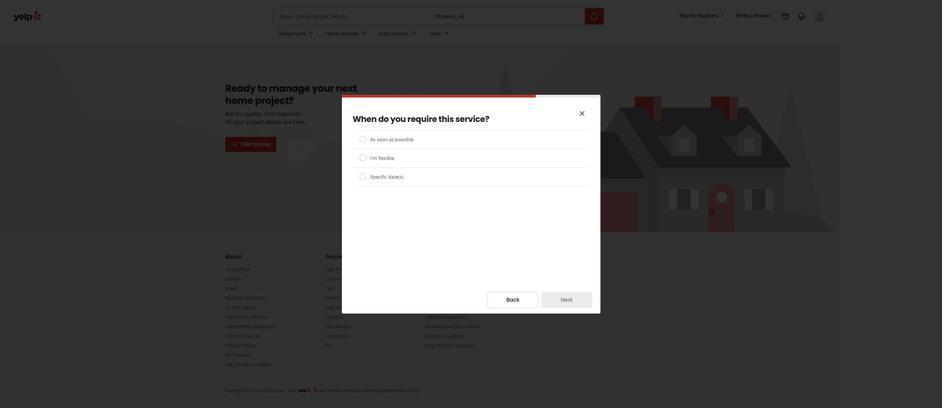 Task type: vqa. For each thing, say whether or not it's contained in the screenshot.
group containing Suggested
no



Task type: locate. For each thing, give the bounding box(es) containing it.
24 add v2 image
[[231, 141, 239, 149]]

business success stories link
[[426, 324, 480, 330]]

choices
[[233, 352, 250, 359], [254, 362, 271, 368]]

services for home services
[[341, 30, 359, 37]]

1 horizontal spatial your
[[312, 82, 334, 95]]

table
[[426, 314, 438, 321]]

blog for for
[[436, 343, 446, 349]]

1 horizontal spatial for
[[447, 343, 454, 349]]

table management business success stories business support yelp blog for business
[[426, 314, 480, 349]]

get right 24 add v2 "icon"
[[242, 141, 251, 148]]

,
[[311, 388, 313, 394]]

write a review
[[737, 12, 771, 19]]

yelp.
[[411, 388, 420, 394]]

next
[[561, 297, 573, 304]]

24 chevron down v2 image right auto services
[[410, 29, 419, 38]]

of left yelp.
[[406, 388, 410, 394]]

1 vertical spatial support
[[446, 333, 464, 340]]

choices down the privacy policy link
[[233, 352, 250, 359]]

project?
[[255, 94, 294, 108]]

cost
[[353, 267, 363, 273]]

0 vertical spatial of
[[241, 333, 245, 340]]

support down yelp blog link
[[326, 314, 343, 321]]

when
[[353, 114, 377, 125]]

1 horizontal spatial blog
[[436, 343, 446, 349]]

yelp inside button
[[680, 12, 690, 19]]

user actions element
[[674, 9, 836, 50]]

0 horizontal spatial are
[[283, 118, 292, 126]]

0 vertical spatial about
[[225, 253, 242, 261]]

rss link
[[326, 343, 334, 349]]

support inside yelp project cost guides collections talk events yelp blog support yelp mobile developers rss
[[326, 314, 343, 321]]

0 horizontal spatial choices
[[233, 352, 250, 359]]

privacy down ad choices link
[[237, 362, 253, 368]]

details
[[265, 118, 282, 126]]

2 24 chevron down v2 image from the left
[[360, 29, 368, 38]]

business categories element
[[274, 25, 827, 44]]

yelp project cost guides collections talk events yelp blog support yelp mobile developers rss
[[326, 267, 380, 349]]

2 vertical spatial for
[[447, 343, 454, 349]]

2 horizontal spatial 24 chevron down v2 image
[[410, 29, 419, 38]]

for right ask
[[236, 110, 243, 118]]

1 horizontal spatial 24 chevron down v2 image
[[360, 29, 368, 38]]

stories
[[465, 324, 480, 330]]

yelp mobile link
[[326, 324, 351, 330]]

1 horizontal spatial get
[[265, 110, 274, 118]]

24 chevron down v2 image inside auto services link
[[410, 29, 419, 38]]

0 vertical spatial for
[[691, 12, 698, 19]]

24 chevron down v2 image for home services
[[360, 29, 368, 38]]

flexible
[[379, 155, 395, 162]]

services for auto services
[[391, 30, 409, 37]]

&
[[238, 305, 242, 311]]

support down the success
[[446, 333, 464, 340]]

as soon as possible
[[371, 136, 414, 143]]

1 vertical spatial get
[[242, 141, 251, 148]]

1 about from the top
[[225, 253, 242, 261]]

about
[[225, 253, 242, 261], [225, 267, 239, 273]]

0 horizontal spatial your
[[233, 118, 245, 126]]

for
[[691, 12, 698, 19], [236, 110, 243, 118], [447, 343, 454, 349]]

you
[[391, 114, 406, 125]]

accessibility
[[225, 324, 252, 330]]

yelp burst image
[[313, 388, 318, 394]]

24 chevron down v2 image for auto services
[[410, 29, 419, 38]]

here.
[[293, 118, 306, 126]]

get inside ready to manage your next home project? ask for quotes. get responses. all your project details are here.
[[265, 110, 274, 118]]

24 chevron down v2 image right 'restaurants'
[[307, 29, 315, 38]]

yelp logo image
[[298, 388, 311, 394]]

quotes.
[[244, 110, 263, 118]]

24 chevron down v2 image inside restaurants link
[[307, 29, 315, 38]]

privacy down terms on the bottom left
[[225, 343, 241, 349]]

management
[[439, 314, 468, 321]]

back
[[507, 297, 520, 304]]

support
[[326, 314, 343, 321], [446, 333, 464, 340]]

yelp blog for business link
[[426, 343, 475, 349]]

for down business support "link"
[[447, 343, 454, 349]]

about for about yelp careers press investor relations trust & safety content guidelines accessibility statement terms of service privacy policy ad choices your privacy choices
[[225, 267, 239, 273]]

1 horizontal spatial support
[[446, 333, 464, 340]]

ask
[[225, 110, 234, 118]]

0 horizontal spatial for
[[236, 110, 243, 118]]

business down the stories
[[455, 343, 475, 349]]

0 horizontal spatial get
[[242, 141, 251, 148]]

blog inside yelp project cost guides collections talk events yelp blog support yelp mobile developers rss
[[336, 305, 346, 311]]

0 vertical spatial support
[[326, 314, 343, 321]]

yelp inside the table management business success stories business support yelp blog for business
[[426, 343, 435, 349]]

business down table
[[426, 324, 445, 330]]

choices down policy on the left of page
[[254, 362, 271, 368]]

copyright © 2004–2023 yelp inc. yelp,
[[225, 388, 297, 394]]

home services link
[[321, 25, 374, 44]]

1 vertical spatial privacy
[[237, 362, 253, 368]]

about up 'careers'
[[225, 267, 239, 273]]

about inside about yelp careers press investor relations trust & safety content guidelines accessibility statement terms of service privacy policy ad choices your privacy choices
[[225, 267, 239, 273]]

1 horizontal spatial choices
[[254, 362, 271, 368]]

for left 16 chevron down v2 image
[[691, 12, 698, 19]]

1 vertical spatial for
[[236, 110, 243, 118]]

are right marks at the bottom left of page
[[355, 388, 362, 394]]

2 horizontal spatial for
[[691, 12, 698, 19]]

1 24 chevron down v2 image from the left
[[307, 29, 315, 38]]

your left next
[[312, 82, 334, 95]]

yelp
[[680, 12, 690, 19], [240, 267, 250, 273], [326, 267, 335, 273], [326, 305, 335, 311], [326, 324, 335, 330], [426, 343, 435, 349], [271, 388, 279, 394]]

©
[[245, 388, 248, 394]]

safety
[[243, 305, 256, 311]]

are inside ready to manage your next home project? ask for quotes. get responses. all your project details are here.
[[283, 118, 292, 126]]

0 vertical spatial privacy
[[225, 343, 241, 349]]

of inside about yelp careers press investor relations trust & safety content guidelines accessibility statement terms of service privacy policy ad choices your privacy choices
[[241, 333, 245, 340]]

mobile
[[336, 324, 351, 330]]

policy
[[242, 343, 255, 349]]

services right "auto"
[[391, 30, 409, 37]]

services inside home services link
[[341, 30, 359, 37]]

more link
[[424, 25, 456, 44]]

trademarks
[[383, 388, 405, 394]]

services right home
[[341, 30, 359, 37]]

services
[[341, 30, 359, 37], [391, 30, 409, 37]]

next button
[[542, 292, 593, 309]]

0 vertical spatial get
[[265, 110, 274, 118]]

are down responses.
[[283, 118, 292, 126]]

careers link
[[225, 276, 243, 283]]

developers
[[326, 333, 351, 340]]

1 vertical spatial blog
[[436, 343, 446, 349]]

0 horizontal spatial services
[[341, 30, 359, 37]]

press
[[225, 286, 237, 292]]

about for about
[[225, 253, 242, 261]]

all
[[225, 118, 232, 126]]

manage
[[269, 82, 310, 95]]

0 vertical spatial blog
[[336, 305, 346, 311]]

get
[[265, 110, 274, 118], [242, 141, 251, 148]]

1 vertical spatial are
[[355, 388, 362, 394]]

1 vertical spatial of
[[406, 388, 410, 394]]

your right all
[[233, 118, 245, 126]]

your
[[312, 82, 334, 95], [233, 118, 245, 126]]

project
[[336, 267, 352, 273]]

about yelp link
[[225, 267, 250, 273]]

more
[[430, 30, 441, 37]]

blog up support link
[[336, 305, 346, 311]]

2 services from the left
[[391, 30, 409, 37]]

of
[[241, 333, 245, 340], [406, 388, 410, 394]]

0 horizontal spatial 24 chevron down v2 image
[[307, 29, 315, 38]]

24 chevron down v2 image left "auto"
[[360, 29, 368, 38]]

24 chevron down v2 image inside home services link
[[360, 29, 368, 38]]

marks
[[342, 388, 354, 394]]

24 chevron down v2 image
[[307, 29, 315, 38], [360, 29, 368, 38], [410, 29, 419, 38]]

for inside button
[[691, 12, 698, 19]]

services inside auto services link
[[391, 30, 409, 37]]

search image
[[591, 12, 599, 21]]

1 vertical spatial about
[[225, 267, 239, 273]]

24 chevron down v2 image for restaurants
[[307, 29, 315, 38]]

0 horizontal spatial of
[[241, 333, 245, 340]]

1 services from the left
[[341, 30, 359, 37]]

get up details
[[265, 110, 274, 118]]

1 horizontal spatial services
[[391, 30, 409, 37]]

blog down business support "link"
[[436, 343, 446, 349]]

business left 16 chevron down v2 image
[[699, 12, 719, 19]]

press link
[[225, 286, 237, 292]]

0 horizontal spatial blog
[[336, 305, 346, 311]]

support inside the table management business success stories business support yelp blog for business
[[446, 333, 464, 340]]

specific date(s)
[[371, 174, 404, 180]]

None search field
[[275, 8, 606, 25]]

blog inside the table management business success stories business support yelp blog for business
[[436, 343, 446, 349]]

talk link
[[326, 286, 334, 292]]

2 about from the top
[[225, 267, 239, 273]]

write a review link
[[734, 10, 774, 22]]

when do you require this service? dialog
[[0, 0, 943, 409]]

service
[[246, 333, 262, 340]]

yelp inside about yelp careers press investor relations trust & safety content guidelines accessibility statement terms of service privacy policy ad choices your privacy choices
[[240, 267, 250, 273]]

trust
[[225, 305, 237, 311]]

0 vertical spatial are
[[283, 118, 292, 126]]

0 horizontal spatial support
[[326, 314, 343, 321]]

yelp project cost guides link
[[326, 267, 380, 273]]

of up the privacy policy link
[[241, 333, 245, 340]]

responses.
[[275, 110, 303, 118]]

get inside "button"
[[242, 141, 251, 148]]

about up about yelp link
[[225, 253, 242, 261]]

1 horizontal spatial of
[[406, 388, 410, 394]]

3 24 chevron down v2 image from the left
[[410, 29, 419, 38]]

projects image
[[782, 12, 790, 20]]



Task type: describe. For each thing, give the bounding box(es) containing it.
about yelp careers press investor relations trust & safety content guidelines accessibility statement terms of service privacy policy ad choices your privacy choices
[[225, 267, 276, 368]]

inc.
[[280, 388, 287, 394]]

events
[[326, 295, 340, 302]]

your privacy choices link
[[225, 362, 271, 368]]

write
[[737, 12, 749, 19]]

notifications image
[[798, 12, 806, 20]]

support link
[[326, 314, 343, 321]]

rss
[[326, 343, 334, 349]]

0 vertical spatial your
[[312, 82, 334, 95]]

review
[[755, 12, 771, 19]]

as
[[389, 136, 394, 143]]

24 chevron down v2 image
[[443, 29, 451, 38]]

events link
[[326, 295, 340, 302]]

investor
[[225, 295, 243, 302]]

1 vertical spatial your
[[233, 118, 245, 126]]

investor relations link
[[225, 295, 265, 302]]

business support link
[[426, 333, 464, 340]]

and related marks are registered trademarks of yelp.
[[318, 388, 420, 394]]

a
[[751, 12, 753, 19]]

trust & safety link
[[225, 305, 256, 311]]

16 chevron down v2 image
[[720, 13, 726, 19]]

and
[[319, 388, 327, 394]]

registered
[[363, 388, 382, 394]]

ad choices link
[[225, 352, 250, 359]]

0 vertical spatial choices
[[233, 352, 250, 359]]

home
[[326, 30, 340, 37]]

auto services link
[[374, 25, 424, 44]]

guides
[[364, 267, 380, 273]]

for inside the table management business success stories business support yelp blog for business
[[447, 343, 454, 349]]

when do you require this service? tab panel
[[353, 108, 590, 187]]

i'm flexible
[[371, 155, 395, 162]]

soon
[[377, 136, 388, 143]]

2004–2023
[[249, 388, 270, 394]]

possible
[[396, 136, 414, 143]]

table management link
[[426, 314, 468, 321]]

discover
[[326, 253, 349, 261]]

home
[[225, 94, 253, 108]]

home services
[[326, 30, 359, 37]]

your
[[225, 362, 236, 368]]

yelp,
[[288, 388, 297, 394]]

auto services
[[379, 30, 409, 37]]

to
[[258, 82, 267, 95]]

relations
[[245, 295, 265, 302]]

next
[[336, 82, 357, 95]]

i'm
[[371, 155, 377, 162]]

specific
[[371, 174, 387, 180]]

blog for support
[[336, 305, 346, 311]]

success
[[446, 324, 464, 330]]

get quotes
[[242, 141, 271, 148]]

ready
[[225, 82, 256, 95]]

developers link
[[326, 333, 351, 340]]

content guidelines link
[[225, 314, 268, 321]]

do
[[379, 114, 389, 125]]

yelp for business
[[680, 12, 719, 19]]

careers
[[225, 276, 243, 283]]

terms of service link
[[225, 333, 262, 340]]

1 vertical spatial choices
[[254, 362, 271, 368]]

related
[[328, 388, 341, 394]]

statement
[[253, 324, 276, 330]]

business inside button
[[699, 12, 719, 19]]

business up yelp blog for business link on the bottom of the page
[[426, 333, 445, 340]]

guidelines
[[244, 314, 268, 321]]

restaurants link
[[274, 25, 321, 44]]

1 horizontal spatial are
[[355, 388, 362, 394]]

talk
[[326, 286, 334, 292]]

content
[[225, 314, 243, 321]]

privacy policy link
[[225, 343, 255, 349]]

back button
[[488, 292, 539, 309]]

when do you require this service?
[[353, 114, 490, 125]]

collections link
[[326, 276, 350, 283]]

project
[[246, 118, 264, 126]]

get quotes button
[[225, 137, 277, 152]]

collections
[[326, 276, 350, 283]]

service?
[[456, 114, 490, 125]]

for inside ready to manage your next home project? ask for quotes. get responses. all your project details are here.
[[236, 110, 243, 118]]

progress progress bar
[[342, 95, 601, 98]]

terms
[[225, 333, 239, 340]]

close image
[[578, 110, 586, 118]]

yelp for business button
[[677, 10, 729, 22]]

ready to manage your next home project? ask for quotes. get responses. all your project details are here.
[[225, 82, 357, 126]]

quotes
[[252, 141, 271, 148]]

yelp blog link
[[326, 305, 346, 311]]

require
[[408, 114, 437, 125]]

as
[[371, 136, 376, 143]]

copyright
[[225, 388, 244, 394]]

date(s)
[[389, 174, 404, 180]]



